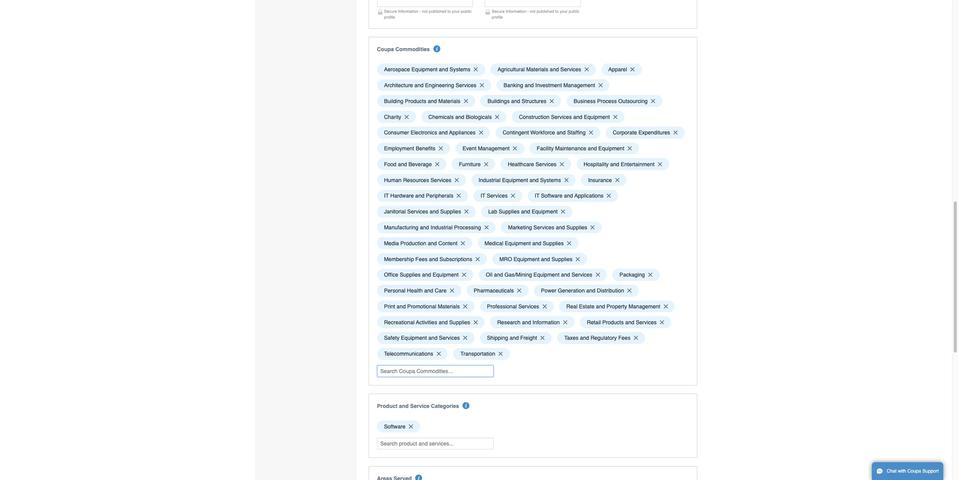 Task type: describe. For each thing, give the bounding box(es) containing it.
and inside consumer electronics and appliances option
[[439, 130, 448, 136]]

real estate and property management
[[566, 304, 660, 310]]

services inside human resources services option
[[431, 177, 451, 183]]

industrial inside option
[[431, 225, 453, 231]]

medical
[[485, 241, 503, 247]]

medical equipment and supplies
[[485, 241, 564, 247]]

hardware
[[390, 193, 414, 199]]

and inside real estate and property management option
[[596, 304, 605, 310]]

information for "duns" text box
[[506, 9, 526, 14]]

transportation option
[[453, 348, 510, 360]]

and inside membership fees and subscriptions option
[[429, 256, 438, 263]]

facility
[[537, 146, 554, 152]]

aerospace equipment and systems option
[[377, 64, 485, 76]]

biologicals
[[466, 114, 492, 120]]

mro equipment and supplies option
[[492, 253, 587, 265]]

it for it services
[[481, 193, 485, 199]]

taxes and regulatory fees option
[[557, 333, 645, 345]]

equipment inside 'option'
[[505, 241, 531, 247]]

corporate expenditures option
[[606, 127, 685, 139]]

taxes
[[564, 336, 579, 342]]

and inside taxes and regulatory fees option
[[580, 336, 589, 342]]

construction
[[519, 114, 550, 120]]

lab
[[488, 209, 497, 215]]

agricultural materials and services
[[498, 66, 581, 73]]

apparel
[[608, 66, 627, 73]]

employment benefits option
[[377, 143, 450, 155]]

peripherals
[[426, 193, 453, 199]]

building
[[384, 98, 403, 104]]

lab supplies and equipment
[[488, 209, 558, 215]]

event
[[463, 146, 477, 152]]

food and beverage
[[384, 161, 432, 168]]

equipment up power at the right
[[534, 272, 560, 278]]

consumer
[[384, 130, 409, 136]]

janitorial
[[384, 209, 406, 215]]

chat
[[887, 469, 897, 475]]

maintenance
[[555, 146, 586, 152]]

retail products and services option
[[580, 317, 671, 329]]

oil
[[486, 272, 493, 278]]

mro
[[499, 256, 512, 263]]

information inside option
[[533, 320, 560, 326]]

Search Coupa Commodities... field
[[377, 366, 493, 378]]

it hardware and peripherals
[[384, 193, 453, 199]]

manufacturing and industrial processing option
[[377, 222, 496, 234]]

1 vertical spatial management
[[478, 146, 510, 152]]

it services
[[481, 193, 508, 199]]

telecommunications
[[384, 351, 433, 358]]

equipment up the marketing services and supplies
[[532, 209, 558, 215]]

research and information option
[[490, 317, 575, 329]]

subscriptions
[[440, 256, 472, 263]]

staffing
[[567, 130, 586, 136]]

public for tax id text field
[[461, 9, 472, 14]]

retail
[[587, 320, 601, 326]]

equipment up care
[[433, 272, 459, 278]]

and inside janitorial services and supplies option
[[430, 209, 439, 215]]

services inside professional services option
[[518, 304, 539, 310]]

and right oil
[[494, 272, 503, 278]]

services inside agricultural materials and services option
[[560, 66, 581, 73]]

and inside banking and investment management option
[[525, 82, 534, 88]]

investment
[[535, 82, 562, 88]]

contingent workforce and staffing
[[503, 130, 586, 136]]

coupa commodities
[[377, 46, 430, 52]]

research and information
[[497, 320, 560, 326]]

materials for building products and materials
[[438, 98, 461, 104]]

food
[[384, 161, 396, 168]]

and inside the office supplies and equipment option
[[422, 272, 431, 278]]

human resources services
[[384, 177, 451, 183]]

power generation and distribution
[[541, 288, 624, 294]]

gas/mining
[[505, 272, 532, 278]]

janitorial services and supplies
[[384, 209, 461, 215]]

it software and applications
[[535, 193, 604, 199]]

secure information - not published to your public profile for "duns" text box
[[492, 9, 580, 19]]

and inside the marketing services and supplies option
[[556, 225, 565, 231]]

Tax ID text field
[[377, 0, 473, 7]]

- for tax id text field
[[420, 9, 421, 14]]

supplies inside 'lab supplies and equipment' option
[[499, 209, 520, 215]]

print and promotional materials
[[384, 304, 460, 310]]

chemicals and biologicals
[[428, 114, 492, 120]]

equipment down process
[[584, 114, 610, 120]]

services inside safety equipment and services option
[[439, 336, 460, 342]]

and inside contingent workforce and staffing 'option'
[[557, 130, 566, 136]]

employment
[[384, 146, 414, 152]]

retail products and services
[[587, 320, 657, 326]]

services inside architecture and engineering services option
[[456, 82, 477, 88]]

and inside retail products and services option
[[625, 320, 634, 326]]

safety equipment and services
[[384, 336, 460, 342]]

additional information image for coupa commodities
[[433, 45, 440, 52]]

property
[[607, 304, 627, 310]]

and inside media production and content option
[[428, 241, 437, 247]]

supplies for mro equipment and supplies
[[552, 256, 573, 263]]

product
[[377, 404, 398, 410]]

secure information - not published to your public profile for tax id text field
[[384, 9, 472, 19]]

0 horizontal spatial fees
[[415, 256, 428, 263]]

office supplies and equipment
[[384, 272, 459, 278]]

published for tax id text field
[[429, 9, 446, 14]]

manufacturing
[[384, 225, 419, 231]]

entertainment
[[621, 161, 655, 168]]

freight
[[520, 336, 537, 342]]

healthcare services option
[[501, 159, 571, 170]]

your for "duns" text box
[[560, 9, 568, 14]]

and inside the building products and materials option
[[428, 98, 437, 104]]

buildings and structures option
[[481, 95, 561, 107]]

and inside industrial equipment and systems option
[[530, 177, 539, 183]]

secure for tax id text field
[[384, 9, 397, 14]]

recreational
[[384, 320, 415, 326]]

and inside the construction services and equipment option
[[573, 114, 582, 120]]

recreational activities and supplies
[[384, 320, 470, 326]]

expenditures
[[639, 130, 670, 136]]

agricultural
[[498, 66, 525, 73]]

pharmaceuticals option
[[467, 285, 529, 297]]

with
[[898, 469, 906, 475]]

construction services and equipment option
[[512, 111, 625, 123]]

hospitality and entertainment
[[584, 161, 655, 168]]

and inside power generation and distribution option
[[586, 288, 595, 294]]

professional
[[487, 304, 517, 310]]

and inside agricultural materials and services option
[[550, 66, 559, 73]]

2 vertical spatial additional information image
[[415, 476, 422, 481]]

commodities
[[395, 46, 430, 52]]

services inside the marketing services and supplies option
[[534, 225, 554, 231]]

support
[[923, 469, 939, 475]]

industrial inside option
[[479, 177, 501, 183]]

0 vertical spatial management
[[563, 82, 595, 88]]

processing
[[454, 225, 481, 231]]

contingent workforce and staffing option
[[496, 127, 600, 139]]

professional services
[[487, 304, 539, 310]]

corporate expenditures
[[613, 130, 670, 136]]

agricultural materials and services option
[[491, 64, 596, 76]]

beverage
[[409, 161, 432, 168]]

and inside manufacturing and industrial processing option
[[420, 225, 429, 231]]

not for tax id text field
[[422, 9, 428, 14]]

generation
[[558, 288, 585, 294]]

real
[[566, 304, 578, 310]]

promotional
[[407, 304, 436, 310]]

information for tax id text field
[[398, 9, 418, 14]]

supplies for marketing services and supplies
[[566, 225, 587, 231]]

healthcare services
[[508, 161, 557, 168]]

service
[[410, 404, 430, 410]]

it for it hardware and peripherals
[[384, 193, 389, 199]]

products for building
[[405, 98, 426, 104]]

0 horizontal spatial software
[[384, 424, 406, 430]]

2 horizontal spatial management
[[629, 304, 660, 310]]

coupa inside button
[[908, 469, 921, 475]]

profile for "duns" text box
[[492, 15, 503, 19]]

professional services option
[[480, 301, 554, 313]]

medical equipment and supplies option
[[478, 238, 578, 250]]

equipment down healthcare
[[502, 177, 528, 183]]

materials for print and promotional materials
[[438, 304, 460, 310]]

marketing
[[508, 225, 532, 231]]

industrial equipment and systems option
[[472, 174, 576, 186]]

safety equipment and services option
[[377, 333, 475, 345]]

facility maintenance and equipment option
[[530, 143, 639, 155]]

recreational activities and supplies option
[[377, 317, 485, 329]]

it services option
[[474, 190, 522, 202]]

insurance option
[[581, 174, 627, 186]]

power generation and distribution option
[[534, 285, 639, 297]]

human
[[384, 177, 402, 183]]

services inside janitorial services and supplies option
[[407, 209, 428, 215]]

and left the "service"
[[399, 404, 409, 410]]



Task type: locate. For each thing, give the bounding box(es) containing it.
your for tax id text field
[[452, 9, 460, 14]]

0 vertical spatial additional information image
[[433, 45, 440, 52]]

and inside 'food and beverage' option
[[398, 161, 407, 168]]

1 vertical spatial systems
[[540, 177, 561, 183]]

1 horizontal spatial secure
[[492, 9, 505, 14]]

media
[[384, 241, 399, 247]]

taxes and regulatory fees
[[564, 336, 631, 342]]

1 horizontal spatial software
[[541, 193, 563, 199]]

supplies down it software and applications option
[[566, 225, 587, 231]]

2 horizontal spatial information
[[533, 320, 560, 326]]

information
[[398, 9, 418, 14], [506, 9, 526, 14], [533, 320, 560, 326]]

and left applications
[[564, 193, 573, 199]]

0 horizontal spatial your
[[452, 9, 460, 14]]

building products and materials
[[384, 98, 461, 104]]

supplies inside mro equipment and supplies "option"
[[552, 256, 573, 263]]

media production and content
[[384, 241, 457, 247]]

charity option
[[377, 111, 416, 123]]

resources
[[403, 177, 429, 183]]

and right the food
[[398, 161, 407, 168]]

services right engineering
[[456, 82, 477, 88]]

and up manufacturing and industrial processing
[[430, 209, 439, 215]]

contingent
[[503, 130, 529, 136]]

fees up 'office supplies and equipment'
[[415, 256, 428, 263]]

coupa up aerospace
[[377, 46, 394, 52]]

0 vertical spatial products
[[405, 98, 426, 104]]

services down the facility
[[536, 161, 557, 168]]

and inside safety equipment and services option
[[428, 336, 438, 342]]

0 vertical spatial software
[[541, 193, 563, 199]]

it down furniture option
[[481, 193, 485, 199]]

not
[[422, 9, 428, 14], [530, 9, 536, 14]]

telecommunications option
[[377, 348, 448, 360]]

power
[[541, 288, 557, 294]]

regulatory
[[591, 336, 617, 342]]

safety
[[384, 336, 400, 342]]

secure down "duns" text box
[[492, 9, 505, 14]]

materials up investment
[[526, 66, 548, 73]]

products down real estate and property management
[[602, 320, 624, 326]]

0 vertical spatial coupa
[[377, 46, 394, 52]]

chat with coupa support
[[887, 469, 939, 475]]

to for tax id text field
[[447, 9, 451, 14]]

supplies right lab at the top of the page
[[499, 209, 520, 215]]

0 horizontal spatial coupa
[[377, 46, 394, 52]]

1 horizontal spatial industrial
[[479, 177, 501, 183]]

and inside it hardware and peripherals option
[[415, 193, 424, 199]]

information up freight
[[533, 320, 560, 326]]

human resources services option
[[377, 174, 466, 186]]

and inside it software and applications option
[[564, 193, 573, 199]]

profile for tax id text field
[[384, 15, 395, 19]]

1 secure from the left
[[384, 9, 397, 14]]

marketing services and supplies
[[508, 225, 587, 231]]

and inside personal health and care option
[[424, 288, 433, 294]]

materials down care
[[438, 304, 460, 310]]

products for retail
[[602, 320, 624, 326]]

0 vertical spatial industrial
[[479, 177, 501, 183]]

it up 'lab supplies and equipment' option
[[535, 193, 540, 199]]

2 secure information - not published to your public profile from the left
[[492, 9, 580, 19]]

services up power generation and distribution at bottom
[[572, 272, 592, 278]]

furniture option
[[452, 159, 495, 170]]

equipment down "marketing"
[[505, 241, 531, 247]]

services down it hardware and peripherals
[[407, 209, 428, 215]]

0 horizontal spatial industrial
[[431, 225, 453, 231]]

industrial up content
[[431, 225, 453, 231]]

systems for aerospace equipment and systems
[[450, 66, 470, 73]]

supplies inside recreational activities and supplies option
[[449, 320, 470, 326]]

public for "duns" text box
[[569, 9, 580, 14]]

1 vertical spatial industrial
[[431, 225, 453, 231]]

pharmaceuticals
[[474, 288, 514, 294]]

equipment up architecture and engineering services
[[412, 66, 438, 73]]

and up the office supplies and equipment option
[[429, 256, 438, 263]]

selected list box for product and service categories
[[374, 419, 692, 435]]

0 vertical spatial materials
[[526, 66, 548, 73]]

-
[[420, 9, 421, 14], [527, 9, 529, 14]]

1 horizontal spatial profile
[[492, 15, 503, 19]]

industrial
[[479, 177, 501, 183], [431, 225, 453, 231]]

services inside retail products and services option
[[636, 320, 657, 326]]

it inside option
[[481, 193, 485, 199]]

aerospace
[[384, 66, 410, 73]]

fees down retail products and services option
[[618, 336, 631, 342]]

supplies inside janitorial services and supplies option
[[440, 209, 461, 215]]

and right the banking
[[525, 82, 534, 88]]

shipping and freight
[[487, 336, 537, 342]]

banking and investment management option
[[497, 79, 610, 91]]

information down "duns" text box
[[506, 9, 526, 14]]

building products and materials option
[[377, 95, 475, 107]]

buildings
[[488, 98, 510, 104]]

additional information image
[[433, 45, 440, 52], [463, 403, 470, 410], [415, 476, 422, 481]]

insurance
[[588, 177, 612, 183]]

0 vertical spatial fees
[[415, 256, 428, 263]]

supplies down peripherals
[[440, 209, 461, 215]]

applications
[[574, 193, 604, 199]]

2 selected list box from the top
[[374, 419, 692, 435]]

supplies for recreational activities and supplies
[[449, 320, 470, 326]]

systems for industrial equipment and systems
[[540, 177, 561, 183]]

1 vertical spatial materials
[[438, 98, 461, 104]]

and down the healthcare services "option"
[[530, 177, 539, 183]]

2 it from the left
[[481, 193, 485, 199]]

and inside buildings and structures option
[[511, 98, 520, 104]]

production
[[400, 241, 426, 247]]

personal
[[384, 288, 406, 294]]

0 horizontal spatial profile
[[384, 15, 395, 19]]

construction services and equipment
[[519, 114, 610, 120]]

1 to from the left
[[447, 9, 451, 14]]

1 public from the left
[[461, 9, 472, 14]]

media production and content option
[[377, 238, 472, 250]]

content
[[438, 241, 457, 247]]

2 your from the left
[[560, 9, 568, 14]]

not for "duns" text box
[[530, 9, 536, 14]]

equipment up hospitality and entertainment
[[598, 146, 624, 152]]

research
[[497, 320, 521, 326]]

2 public from the left
[[569, 9, 580, 14]]

additional information image for product and service categories
[[463, 403, 470, 410]]

products
[[405, 98, 426, 104], [602, 320, 624, 326]]

process
[[597, 98, 617, 104]]

services up banking and investment management option
[[560, 66, 581, 73]]

1 horizontal spatial your
[[560, 9, 568, 14]]

1 horizontal spatial published
[[537, 9, 554, 14]]

and up "marketing"
[[521, 209, 530, 215]]

and down the banking
[[511, 98, 520, 104]]

care
[[435, 288, 447, 294]]

and inside recreational activities and supplies option
[[439, 320, 448, 326]]

1 horizontal spatial public
[[569, 9, 580, 14]]

consumer electronics and appliances option
[[377, 127, 490, 139]]

services inside the construction services and equipment option
[[551, 114, 572, 120]]

2 not from the left
[[530, 9, 536, 14]]

management right event
[[478, 146, 510, 152]]

office
[[384, 272, 398, 278]]

supplies up health at the bottom left
[[400, 272, 421, 278]]

1 not from the left
[[422, 9, 428, 14]]

and up building products and materials
[[415, 82, 424, 88]]

print and promotional materials option
[[377, 301, 475, 313]]

1 horizontal spatial additional information image
[[433, 45, 440, 52]]

furniture
[[459, 161, 481, 168]]

oil and gas/mining equipment and services
[[486, 272, 592, 278]]

apparel option
[[601, 64, 642, 76]]

DUNS text field
[[485, 0, 581, 7]]

to down "duns" text box
[[555, 9, 559, 14]]

2 to from the left
[[555, 9, 559, 14]]

services down recreational activities and supplies option
[[439, 336, 460, 342]]

and down chemicals
[[439, 130, 448, 136]]

it software and applications option
[[528, 190, 618, 202]]

2 vertical spatial management
[[629, 304, 660, 310]]

and up estate in the bottom right of the page
[[586, 288, 595, 294]]

secure down tax id text field
[[384, 9, 397, 14]]

and right taxes
[[580, 336, 589, 342]]

it hardware and peripherals option
[[377, 190, 468, 202]]

and inside facility maintenance and equipment option
[[588, 146, 597, 152]]

your down tax id text field
[[452, 9, 460, 14]]

marketing services and supplies option
[[501, 222, 602, 234]]

0 vertical spatial selected list box
[[374, 62, 692, 362]]

product and service categories
[[377, 404, 459, 410]]

industrial up it services
[[479, 177, 501, 183]]

3 it from the left
[[535, 193, 540, 199]]

supplies inside the marketing services and supplies option
[[566, 225, 587, 231]]

supplies down the marketing services and supplies option
[[543, 241, 564, 247]]

0 horizontal spatial information
[[398, 9, 418, 14]]

personal health and care option
[[377, 285, 461, 297]]

shipping
[[487, 336, 508, 342]]

1 vertical spatial additional information image
[[463, 403, 470, 410]]

electronics
[[411, 130, 437, 136]]

mro equipment and supplies
[[499, 256, 573, 263]]

1 vertical spatial coupa
[[908, 469, 921, 475]]

1 published from the left
[[429, 9, 446, 14]]

Search product and services... field
[[377, 439, 493, 450]]

systems
[[450, 66, 470, 73], [540, 177, 561, 183]]

0 horizontal spatial to
[[447, 9, 451, 14]]

and inside chemicals and biologicals option
[[455, 114, 464, 120]]

and inside mro equipment and supplies "option"
[[541, 256, 550, 263]]

and inside print and promotional materials 'option'
[[397, 304, 406, 310]]

selected list box containing software
[[374, 419, 692, 435]]

1 selected list box from the top
[[374, 62, 692, 362]]

additional information image right the categories in the left bottom of the page
[[463, 403, 470, 410]]

and up oil and gas/mining equipment and services option
[[541, 256, 550, 263]]

2 profile from the left
[[492, 15, 503, 19]]

architecture and engineering services option
[[377, 79, 491, 91]]

0 horizontal spatial not
[[422, 9, 428, 14]]

and up banking and investment management option
[[550, 66, 559, 73]]

- down tax id text field
[[420, 9, 421, 14]]

coupa right with
[[908, 469, 921, 475]]

2 vertical spatial materials
[[438, 304, 460, 310]]

profile down "duns" text box
[[492, 15, 503, 19]]

supplies up oil and gas/mining equipment and services option
[[552, 256, 573, 263]]

0 horizontal spatial systems
[[450, 66, 470, 73]]

and up mro equipment and supplies
[[532, 241, 541, 247]]

and right hospitality
[[610, 161, 619, 168]]

software option
[[377, 421, 420, 433]]

published down "duns" text box
[[537, 9, 554, 14]]

real estate and property management option
[[559, 301, 675, 313]]

2 horizontal spatial it
[[535, 193, 540, 199]]

shipping and freight option
[[480, 333, 552, 345]]

0 horizontal spatial management
[[478, 146, 510, 152]]

1 horizontal spatial to
[[555, 9, 559, 14]]

equipment inside "option"
[[514, 256, 540, 263]]

and inside shipping and freight option
[[510, 336, 519, 342]]

hospitality and entertainment option
[[577, 159, 669, 170]]

services inside it services option
[[487, 193, 508, 199]]

1 vertical spatial products
[[602, 320, 624, 326]]

1 it from the left
[[384, 193, 389, 199]]

benefits
[[416, 146, 435, 152]]

systems down the healthcare services "option"
[[540, 177, 561, 183]]

and up engineering
[[439, 66, 448, 73]]

and right print
[[397, 304, 406, 310]]

- down "duns" text box
[[527, 9, 529, 14]]

banking and investment management
[[504, 82, 595, 88]]

software up 'lab supplies and equipment' option
[[541, 193, 563, 199]]

selected list box
[[374, 62, 692, 362], [374, 419, 692, 435]]

consumer electronics and appliances
[[384, 130, 476, 136]]

published down tax id text field
[[429, 9, 446, 14]]

supplies
[[440, 209, 461, 215], [499, 209, 520, 215], [566, 225, 587, 231], [543, 241, 564, 247], [552, 256, 573, 263], [400, 272, 421, 278], [449, 320, 470, 326]]

published for "duns" text box
[[537, 9, 554, 14]]

0 horizontal spatial secure
[[384, 9, 397, 14]]

1 horizontal spatial coupa
[[908, 469, 921, 475]]

and down it software and applications
[[556, 225, 565, 231]]

chemicals
[[428, 114, 454, 120]]

to down tax id text field
[[447, 9, 451, 14]]

services down real estate and property management option
[[636, 320, 657, 326]]

lab supplies and equipment option
[[481, 206, 572, 218]]

equipment up telecommunications 'option'
[[401, 336, 427, 342]]

print
[[384, 304, 395, 310]]

it for it software and applications
[[535, 193, 540, 199]]

and inside 'lab supplies and equipment' option
[[521, 209, 530, 215]]

1 secure information - not published to your public profile from the left
[[384, 9, 472, 19]]

1 horizontal spatial it
[[481, 193, 485, 199]]

and up staffing
[[573, 114, 582, 120]]

0 horizontal spatial published
[[429, 9, 446, 14]]

not down tax id text field
[[422, 9, 428, 14]]

architecture and engineering services
[[384, 82, 477, 88]]

your down "duns" text box
[[560, 9, 568, 14]]

membership fees and subscriptions option
[[377, 253, 487, 265]]

food and beverage option
[[377, 159, 446, 170]]

profile up coupa commodities
[[384, 15, 395, 19]]

and down architecture and engineering services option
[[428, 98, 437, 104]]

and left freight
[[510, 336, 519, 342]]

and right estate in the bottom right of the page
[[596, 304, 605, 310]]

services up medical equipment and supplies 'option'
[[534, 225, 554, 231]]

business process outsourcing option
[[567, 95, 662, 107]]

equipment down medical equipment and supplies 'option'
[[514, 256, 540, 263]]

services inside oil and gas/mining equipment and services option
[[572, 272, 592, 278]]

published
[[429, 9, 446, 14], [537, 9, 554, 14]]

management
[[563, 82, 595, 88], [478, 146, 510, 152], [629, 304, 660, 310]]

and down human resources services option
[[415, 193, 424, 199]]

selected list box for coupa commodities
[[374, 62, 692, 362]]

supplies inside the office supplies and equipment option
[[400, 272, 421, 278]]

0 horizontal spatial it
[[384, 193, 389, 199]]

office supplies and equipment option
[[377, 269, 473, 281]]

charity
[[384, 114, 401, 120]]

0 horizontal spatial -
[[420, 9, 421, 14]]

chat with coupa support button
[[872, 463, 944, 481]]

secure for "duns" text box
[[492, 9, 505, 14]]

fees
[[415, 256, 428, 263], [618, 336, 631, 342]]

1 horizontal spatial management
[[563, 82, 595, 88]]

chemicals and biologicals option
[[421, 111, 507, 123]]

and down 'membership fees and subscriptions'
[[422, 272, 431, 278]]

secure information - not published to your public profile down "duns" text box
[[492, 9, 580, 19]]

services
[[560, 66, 581, 73], [456, 82, 477, 88], [551, 114, 572, 120], [536, 161, 557, 168], [431, 177, 451, 183], [487, 193, 508, 199], [407, 209, 428, 215], [534, 225, 554, 231], [572, 272, 592, 278], [518, 304, 539, 310], [636, 320, 657, 326], [439, 336, 460, 342]]

to for "duns" text box
[[555, 9, 559, 14]]

activities
[[416, 320, 437, 326]]

0 horizontal spatial public
[[461, 9, 472, 14]]

and left staffing
[[557, 130, 566, 136]]

additional information image down search product and services... "field"
[[415, 476, 422, 481]]

outsourcing
[[618, 98, 648, 104]]

and down recreational activities and supplies option
[[428, 336, 438, 342]]

and up freight
[[522, 320, 531, 326]]

and inside the hospitality and entertainment option
[[610, 161, 619, 168]]

information down tax id text field
[[398, 9, 418, 14]]

0 vertical spatial systems
[[450, 66, 470, 73]]

oil and gas/mining equipment and services option
[[479, 269, 607, 281]]

2 published from the left
[[537, 9, 554, 14]]

and inside architecture and engineering services option
[[415, 82, 424, 88]]

event management
[[463, 146, 510, 152]]

and up generation
[[561, 272, 570, 278]]

0 horizontal spatial secure information - not published to your public profile
[[384, 9, 472, 19]]

1 horizontal spatial fees
[[618, 336, 631, 342]]

services inside the healthcare services "option"
[[536, 161, 557, 168]]

transportation
[[460, 351, 495, 358]]

1 vertical spatial selected list box
[[374, 419, 692, 435]]

packaging option
[[613, 269, 660, 281]]

corporate
[[613, 130, 637, 136]]

architecture
[[384, 82, 413, 88]]

1 horizontal spatial secure information - not published to your public profile
[[492, 9, 580, 19]]

supplies for medical equipment and supplies
[[543, 241, 564, 247]]

services up lab at the top of the page
[[487, 193, 508, 199]]

services up peripherals
[[431, 177, 451, 183]]

janitorial services and supplies option
[[377, 206, 476, 218]]

selected list box containing aerospace equipment and systems
[[374, 62, 692, 362]]

services up research and information
[[518, 304, 539, 310]]

2 - from the left
[[527, 9, 529, 14]]

2 horizontal spatial additional information image
[[463, 403, 470, 410]]

event management option
[[456, 143, 524, 155]]

and right activities
[[439, 320, 448, 326]]

and down real estate and property management option
[[625, 320, 634, 326]]

1 horizontal spatial information
[[506, 9, 526, 14]]

1 vertical spatial fees
[[618, 336, 631, 342]]

coupa
[[377, 46, 394, 52], [908, 469, 921, 475]]

membership fees and subscriptions
[[384, 256, 472, 263]]

1 horizontal spatial products
[[602, 320, 624, 326]]

facility maintenance and equipment
[[537, 146, 624, 152]]

secure information - not published to your public profile down tax id text field
[[384, 9, 472, 19]]

business process outsourcing
[[574, 98, 648, 104]]

supplies for janitorial services and supplies
[[440, 209, 461, 215]]

1 horizontal spatial -
[[527, 9, 529, 14]]

1 your from the left
[[452, 9, 460, 14]]

materials up chemicals
[[438, 98, 461, 104]]

materials
[[526, 66, 548, 73], [438, 98, 461, 104], [438, 304, 460, 310]]

materials inside 'option'
[[438, 304, 460, 310]]

management up business
[[563, 82, 595, 88]]

not down "duns" text box
[[530, 9, 536, 14]]

and inside the aerospace equipment and systems option
[[439, 66, 448, 73]]

products down architecture and engineering services
[[405, 98, 426, 104]]

2 secure from the left
[[492, 9, 505, 14]]

and
[[439, 66, 448, 73], [550, 66, 559, 73], [415, 82, 424, 88], [525, 82, 534, 88], [428, 98, 437, 104], [511, 98, 520, 104], [455, 114, 464, 120], [573, 114, 582, 120], [439, 130, 448, 136], [557, 130, 566, 136], [588, 146, 597, 152], [398, 161, 407, 168], [610, 161, 619, 168], [530, 177, 539, 183], [415, 193, 424, 199], [564, 193, 573, 199], [430, 209, 439, 215], [521, 209, 530, 215], [420, 225, 429, 231], [556, 225, 565, 231], [428, 241, 437, 247], [532, 241, 541, 247], [429, 256, 438, 263], [541, 256, 550, 263], [422, 272, 431, 278], [494, 272, 503, 278], [561, 272, 570, 278], [424, 288, 433, 294], [586, 288, 595, 294], [397, 304, 406, 310], [596, 304, 605, 310], [439, 320, 448, 326], [522, 320, 531, 326], [625, 320, 634, 326], [428, 336, 438, 342], [510, 336, 519, 342], [580, 336, 589, 342], [399, 404, 409, 410]]

additional information image up the aerospace equipment and systems option
[[433, 45, 440, 52]]

0 horizontal spatial additional information image
[[415, 476, 422, 481]]

1 horizontal spatial not
[[530, 9, 536, 14]]

1 - from the left
[[420, 9, 421, 14]]

1 vertical spatial software
[[384, 424, 406, 430]]

appliances
[[449, 130, 476, 136]]

business
[[574, 98, 596, 104]]

1 horizontal spatial systems
[[540, 177, 561, 183]]

- for "duns" text box
[[527, 9, 529, 14]]

0 horizontal spatial products
[[405, 98, 426, 104]]

supplies inside medical equipment and supplies 'option'
[[543, 241, 564, 247]]

services up contingent workforce and staffing 'option'
[[551, 114, 572, 120]]

banking
[[504, 82, 523, 88]]

and up media production and content option
[[420, 225, 429, 231]]

it
[[384, 193, 389, 199], [481, 193, 485, 199], [535, 193, 540, 199]]

and inside medical equipment and supplies 'option'
[[532, 241, 541, 247]]

and inside research and information option
[[522, 320, 531, 326]]

and up hospitality
[[588, 146, 597, 152]]

1 profile from the left
[[384, 15, 395, 19]]

estate
[[579, 304, 595, 310]]



Task type: vqa. For each thing, say whether or not it's contained in the screenshot.
the bag
no



